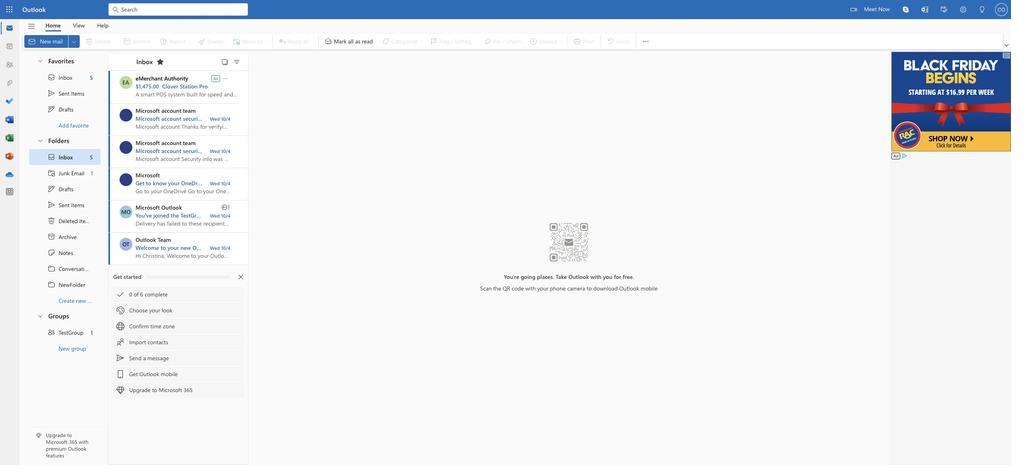Task type: locate. For each thing, give the bounding box(es) containing it.
drafts for 
[[59, 105, 73, 113]]

mt for microsoft account security info was added
[[122, 144, 130, 151]]

1 vertical spatial 
[[47, 153, 55, 161]]

1 vertical spatial security
[[183, 147, 203, 155]]

0 vertical spatial inbox
[[136, 57, 153, 66]]

sent
[[59, 90, 70, 97], [59, 201, 70, 209]]

outlook down free.
[[620, 285, 639, 292]]

get for get started
[[113, 273, 122, 281]]

items
[[71, 90, 85, 97], [71, 201, 85, 209], [79, 217, 93, 225]]

upgrade
[[129, 386, 151, 394], [46, 432, 66, 439]]

0 vertical spatial new
[[181, 244, 191, 252]]

1 drafts from the top
[[59, 105, 73, 113]]

 up add favorite "tree item"
[[47, 105, 55, 113]]

1 vertical spatial ad
[[894, 153, 899, 159]]

1 vertical spatial select a conversation checkbox
[[120, 206, 136, 219]]

items up favorite
[[71, 90, 85, 97]]

2  from the top
[[47, 153, 55, 161]]

wed for group
[[210, 213, 220, 219]]

2  from the top
[[47, 281, 55, 289]]

inbox inside inbox 
[[136, 57, 153, 66]]

mail image
[[6, 24, 14, 32]]

inbox for 2nd  tree item from the bottom
[[59, 74, 72, 81]]

 for folders
[[37, 137, 43, 144]]


[[642, 37, 650, 45], [223, 75, 229, 82]]

1  drafts from the top
[[47, 105, 73, 113]]

4 10/4 from the top
[[221, 213, 231, 219]]

5
[[90, 74, 93, 81], [90, 153, 93, 161]]

 button
[[916, 0, 935, 20]]

 tree item up create
[[29, 277, 101, 293]]

0 horizontal spatial 365
[[69, 439, 77, 446]]

new group tree item
[[29, 341, 101, 357]]

drafts for 
[[59, 185, 73, 193]]

 up the  at the left top of page
[[47, 201, 55, 209]]

1  from the top
[[47, 89, 55, 97]]

 drafts inside favorites tree
[[47, 105, 73, 113]]

with down going
[[526, 285, 536, 292]]

sent up  tree item
[[59, 201, 70, 209]]

1 vertical spatial sent
[[59, 201, 70, 209]]

to for upgrade to microsoft 365
[[152, 386, 157, 394]]

0 vertical spatial mobile
[[285, 179, 302, 187]]

move & delete group
[[24, 34, 271, 49]]

0 horizontal spatial with
[[79, 439, 88, 446]]

testgroup right joined
[[181, 212, 206, 219]]

new down  tree item
[[59, 345, 70, 352]]

1 vertical spatial  drafts
[[47, 185, 73, 193]]

 tree item down 'favorites'
[[29, 69, 101, 85]]

to do image
[[6, 98, 14, 106]]

welcome to your new outlook.com account
[[136, 244, 247, 252]]

 new mail
[[28, 37, 63, 45]]

 drafts up add
[[47, 105, 73, 113]]

0 horizontal spatial testgroup
[[59, 329, 84, 336]]

0 vertical spatial with
[[591, 273, 602, 281]]

account up the microsoft account security info verification
[[161, 107, 181, 114]]

 inside groups tree item
[[37, 313, 43, 319]]

info left verification
[[204, 115, 214, 122]]

 tree item up junk
[[29, 149, 101, 165]]

the inside message list no conversations selected list box
[[171, 212, 179, 219]]

0 vertical spatial get
[[136, 179, 144, 187]]

 up 
[[47, 153, 55, 161]]

items right deleted
[[79, 217, 93, 225]]

1  inbox from the top
[[47, 73, 72, 81]]

 tree item inside tree
[[29, 197, 101, 213]]

read
[[362, 37, 373, 45]]

5 inside tree
[[90, 153, 93, 161]]

account
[[161, 107, 181, 114], [161, 115, 181, 122], [161, 139, 181, 147], [161, 147, 181, 155], [227, 244, 247, 252]]

sent inside favorites tree
[[59, 90, 70, 97]]

1 vertical spatial 5
[[90, 153, 93, 161]]

outlook
[[22, 5, 46, 14], [161, 204, 182, 211], [136, 236, 156, 244], [569, 273, 589, 281], [620, 285, 639, 292], [139, 371, 159, 378], [68, 446, 86, 452]]

outlook right premium
[[68, 446, 86, 452]]

mt down "emerchant authority" image
[[122, 111, 130, 119]]

0 vertical spatial 
[[642, 37, 650, 45]]

6
[[140, 291, 143, 298]]

 inside favorites tree
[[47, 105, 55, 113]]

 inside message list no conversations selected list box
[[223, 75, 229, 82]]

365 inside message list no conversations selected list box
[[184, 386, 193, 394]]

2 vertical spatial  button
[[33, 309, 47, 323]]

1 right  testgroup
[[91, 329, 93, 336]]

application containing outlook
[[0, 0, 1012, 465]]

2 team from the top
[[183, 139, 196, 147]]

add favorite
[[59, 121, 89, 129]]

group down how
[[208, 212, 223, 219]]

outlook inside banner
[[22, 5, 46, 14]]

inbox heading
[[126, 53, 167, 71]]

 button for groups
[[33, 309, 47, 323]]

all
[[348, 37, 354, 45]]

0 vertical spatial sent
[[59, 90, 70, 97]]


[[325, 37, 333, 45]]

2 1 from the top
[[91, 329, 93, 336]]

co button
[[992, 0, 1012, 19]]

microsoft account team image up m
[[120, 141, 132, 154]]

wed 10/4 for was
[[210, 148, 231, 154]]

0 vertical spatial info
[[204, 115, 214, 122]]

0 horizontal spatial new
[[40, 37, 51, 45]]

$1,475.00 clover station pro
[[136, 83, 208, 90]]

2 info from the top
[[204, 147, 214, 155]]

new left mail
[[40, 37, 51, 45]]

1 horizontal spatial  button
[[638, 34, 654, 49]]

to for welcome to your new outlook.com account
[[161, 244, 166, 252]]

1 sent from the top
[[59, 90, 70, 97]]

 button
[[973, 0, 992, 20]]

4 wed from the top
[[210, 213, 220, 219]]

1 vertical spatial 
[[223, 75, 229, 82]]

1 vertical spatial microsoft account team image
[[120, 141, 132, 154]]

1 inside  tree item
[[91, 169, 93, 177]]

3  button from the top
[[33, 309, 47, 323]]

tree containing 
[[29, 149, 110, 309]]

1 vertical spatial  tree item
[[29, 197, 101, 213]]

0 vertical spatial testgroup
[[181, 212, 206, 219]]

 button down  new mail
[[33, 53, 47, 68]]

emerchant
[[136, 75, 163, 82]]

to
[[146, 179, 151, 187], [224, 179, 229, 187], [161, 244, 166, 252], [587, 285, 592, 292], [152, 386, 157, 394], [67, 432, 72, 439]]

2 vertical spatial get
[[129, 371, 138, 378]]

new left outlook.com
[[181, 244, 191, 252]]

upgrade inside message list no conversations selected list box
[[129, 386, 151, 394]]

1 wed 10/4 from the top
[[210, 116, 231, 122]]

outlook team image
[[120, 238, 132, 251]]

2 horizontal spatial with
[[591, 273, 602, 281]]

2  tree item from the top
[[29, 149, 101, 165]]

to down team
[[161, 244, 166, 252]]

0 vertical spatial security
[[183, 115, 203, 122]]

get
[[136, 179, 144, 187], [113, 273, 122, 281], [129, 371, 138, 378]]

1 security from the top
[[183, 115, 203, 122]]

microsoft image
[[120, 174, 132, 186]]

0 horizontal spatial mobile
[[161, 371, 178, 378]]

0 vertical spatial 
[[47, 73, 55, 81]]


[[47, 169, 55, 177]]

 left folders
[[37, 137, 43, 144]]

1 vertical spatial new
[[59, 345, 70, 352]]

2 drafts from the top
[[59, 185, 73, 193]]

with
[[591, 273, 602, 281], [526, 285, 536, 292], [79, 439, 88, 446]]

microsoft account team for microsoft account security info was added
[[136, 139, 196, 147]]


[[941, 6, 948, 13]]

deleted
[[59, 217, 78, 225]]

2 wed 10/4 from the top
[[210, 148, 231, 154]]

add favorite tree item
[[29, 117, 101, 133]]

mobile
[[285, 179, 302, 187], [641, 285, 658, 292], [161, 371, 178, 378]]

team for was
[[183, 139, 196, 147]]

 button left groups
[[33, 309, 47, 323]]

0 vertical spatial 
[[47, 89, 55, 97]]

wed
[[210, 116, 220, 122], [210, 148, 220, 154], [210, 180, 220, 187], [210, 213, 220, 219], [210, 245, 220, 251]]

tab list containing home
[[39, 19, 115, 32]]

outlook up "camera"
[[569, 273, 589, 281]]

1 inside  tree item
[[91, 329, 93, 336]]

0 vertical spatial microsoft account team
[[136, 107, 196, 114]]

0 horizontal spatial the
[[171, 212, 179, 219]]

 down  new mail
[[37, 58, 43, 64]]

0 horizontal spatial  button
[[222, 74, 229, 82]]

 tree item up deleted
[[29, 197, 101, 213]]

1 vertical spatial microsoft account team
[[136, 139, 196, 147]]

team up microsoft account security info was added
[[183, 139, 196, 147]]

1 vertical spatial 
[[47, 185, 55, 193]]

0 vertical spatial 5
[[90, 74, 93, 81]]

1 horizontal spatial with
[[526, 285, 536, 292]]

2  sent items from the top
[[47, 201, 85, 209]]

team up the microsoft account security info verification
[[183, 107, 196, 114]]

 for 
[[47, 185, 55, 193]]

the left qr
[[493, 285, 501, 292]]


[[156, 58, 164, 66]]

mt
[[122, 111, 130, 119], [122, 144, 130, 151]]

new
[[40, 37, 51, 45], [59, 345, 70, 352]]

 sent items up  tree item
[[47, 201, 85, 209]]

0 vertical spatial  button
[[33, 53, 47, 68]]

to for get to know your onedrive – how to back up your pc and mobile
[[146, 179, 151, 187]]

0 vertical spatial  tree item
[[29, 69, 101, 85]]

5 inside favorites tree
[[90, 74, 93, 81]]

0 vertical spatial drafts
[[59, 105, 73, 113]]

10/4 for outlook.com
[[221, 245, 231, 251]]

 inbox down 'favorites'
[[47, 73, 72, 81]]

2 5 from the top
[[90, 153, 93, 161]]

 button left folders
[[33, 133, 47, 148]]

1  from the top
[[47, 73, 55, 81]]

3 wed from the top
[[210, 180, 220, 187]]

2  tree item from the top
[[29, 197, 101, 213]]

2  button from the top
[[33, 133, 47, 148]]

 down 'favorites'
[[47, 73, 55, 81]]

2 vertical spatial items
[[79, 217, 93, 225]]

 inside folders tree item
[[37, 137, 43, 144]]

get left started
[[113, 273, 122, 281]]

 down 'favorites'
[[47, 89, 55, 97]]

group
[[208, 212, 223, 219], [71, 345, 86, 352]]

 left the newfolder
[[47, 281, 55, 289]]

1 select a conversation checkbox from the top
[[120, 141, 136, 154]]

items inside favorites tree
[[71, 90, 85, 97]]

1 horizontal spatial 
[[642, 37, 650, 45]]

5 wed from the top
[[210, 245, 220, 251]]

2  tree item from the top
[[29, 181, 101, 197]]

1 mt from the top
[[122, 111, 130, 119]]

 inside favorites tree
[[47, 73, 55, 81]]

 notes
[[47, 249, 73, 257]]

 drafts down junk
[[47, 185, 73, 193]]

1 vertical spatial new
[[76, 297, 86, 305]]

10/4
[[221, 116, 231, 122], [221, 148, 231, 154], [221, 180, 231, 187], [221, 213, 231, 219], [221, 245, 231, 251]]

0 horizontal spatial ad
[[213, 76, 218, 81]]

welcome
[[136, 244, 159, 252]]

 tree item up the newfolder
[[29, 261, 110, 277]]

get right "microsoft" image
[[136, 179, 144, 187]]

microsoft
[[136, 107, 160, 114], [136, 115, 160, 122], [136, 139, 160, 147], [136, 147, 160, 155], [136, 172, 160, 179], [136, 204, 160, 211], [159, 386, 182, 394], [46, 439, 68, 446]]

select a conversation checkbox containing mo
[[120, 206, 136, 219]]

drafts
[[59, 105, 73, 113], [59, 185, 73, 193]]

new left folder
[[76, 297, 86, 305]]

sent up add
[[59, 90, 70, 97]]

 inside favorites tree item
[[37, 58, 43, 64]]

 inside tree
[[47, 201, 55, 209]]

info left was
[[204, 147, 214, 155]]

1 wed from the top
[[210, 116, 220, 122]]

2 vertical spatial inbox
[[59, 153, 73, 161]]

inbox up  junk email
[[59, 153, 73, 161]]

microsoft account team
[[136, 107, 196, 114], [136, 139, 196, 147]]

upgrade to microsoft 365
[[129, 386, 193, 394]]

1 vertical spatial with
[[526, 285, 536, 292]]

team for verification
[[183, 107, 196, 114]]

 for 
[[47, 105, 55, 113]]

5 down folders tree item
[[90, 153, 93, 161]]

1 team from the top
[[183, 107, 196, 114]]

 tree item
[[29, 229, 101, 245]]

0 vertical spatial  inbox
[[47, 73, 72, 81]]

confirm
[[129, 323, 149, 330]]

3 wed 10/4 from the top
[[210, 180, 231, 187]]

tab list
[[39, 19, 115, 32]]

2 microsoft account team image from the top
[[120, 141, 132, 154]]

 left groups
[[37, 313, 43, 319]]

upgrade inside upgrade to microsoft 365 with premium outlook features
[[46, 432, 66, 439]]

the inside you're going places. take outlook with you for free. scan the qr code with your phone camera to download outlook mobile
[[493, 285, 501, 292]]

2 10/4 from the top
[[221, 148, 231, 154]]

2  tree item from the top
[[29, 277, 101, 293]]

microsoft outlook
[[136, 204, 182, 211]]

0 vertical spatial microsoft account team image
[[120, 109, 132, 122]]

1 vertical spatial 
[[47, 281, 55, 289]]

with right premium
[[79, 439, 88, 446]]


[[47, 73, 55, 81], [47, 153, 55, 161]]

2  from the top
[[47, 185, 55, 193]]

1  from the top
[[47, 105, 55, 113]]

1 vertical spatial  tree item
[[29, 149, 101, 165]]

 button inside favorites tree item
[[33, 53, 47, 68]]

0 vertical spatial select a conversation checkbox
[[120, 141, 136, 154]]

Select a conversation checkbox
[[120, 141, 136, 154], [120, 206, 136, 219]]

microsoft account security info was added
[[136, 147, 243, 155]]

you're
[[504, 273, 519, 281]]

0 vertical spatial upgrade
[[129, 386, 151, 394]]

1 vertical spatial  button
[[33, 133, 47, 148]]

 inbox
[[47, 73, 72, 81], [47, 153, 73, 161]]

microsoft account team image
[[120, 109, 132, 122], [120, 141, 132, 154]]

0 vertical spatial mt
[[122, 111, 130, 119]]

ea
[[122, 79, 129, 86]]

 tree item
[[29, 165, 101, 181]]

new inside message list no conversations selected list box
[[181, 244, 191, 252]]

and
[[274, 179, 283, 187]]

to right "camera"
[[587, 285, 592, 292]]

365 inside upgrade to microsoft 365 with premium outlook features
[[69, 439, 77, 446]]

2 security from the top
[[183, 147, 203, 155]]

0 vertical spatial 1
[[91, 169, 93, 177]]

3 10/4 from the top
[[221, 180, 231, 187]]

testgroup up 'new group'
[[59, 329, 84, 336]]

testgroup inside  testgroup
[[59, 329, 84, 336]]

1 1 from the top
[[91, 169, 93, 177]]

1 vertical spatial get
[[113, 273, 122, 281]]

places.
[[537, 273, 554, 281]]

5 for 2nd  tree item from the bottom
[[90, 74, 93, 81]]

create
[[59, 297, 74, 305]]

1 vertical spatial info
[[204, 147, 214, 155]]

1 vertical spatial team
[[183, 139, 196, 147]]

1 vertical spatial 365
[[69, 439, 77, 446]]

with left "you"
[[591, 273, 602, 281]]

word image
[[6, 116, 14, 124]]

1 vertical spatial  inbox
[[47, 153, 73, 161]]

 tree item
[[29, 245, 101, 261]]

 for favorites
[[37, 58, 43, 64]]

1 horizontal spatial new
[[181, 244, 191, 252]]

1 vertical spatial mt
[[122, 144, 130, 151]]

1 vertical spatial  button
[[222, 74, 229, 82]]

0 vertical spatial the
[[171, 212, 179, 219]]

mt inside select a conversation checkbox
[[122, 111, 130, 119]]

upgrade up premium
[[46, 432, 66, 439]]

group down  testgroup
[[71, 345, 86, 352]]

outlook banner
[[0, 0, 1012, 20]]

 sent items up add favorite "tree item"
[[47, 89, 85, 97]]


[[71, 38, 77, 45], [37, 58, 43, 64], [37, 137, 43, 144], [37, 313, 43, 319]]

 down 
[[47, 265, 55, 273]]

 tree item
[[29, 85, 101, 101], [29, 197, 101, 213]]

1 5 from the top
[[90, 74, 93, 81]]

help button
[[91, 19, 115, 32]]

to inside upgrade to microsoft 365 with premium outlook features
[[67, 432, 72, 439]]

5 for second  tree item
[[90, 153, 93, 161]]

m
[[123, 176, 129, 183]]

 button inside groups tree item
[[33, 309, 47, 323]]

0 vertical spatial 
[[47, 105, 55, 113]]

 for groups
[[37, 313, 43, 319]]

 tree item
[[29, 69, 101, 85], [29, 149, 101, 165]]


[[980, 6, 986, 13]]

upgrade for upgrade to microsoft 365 with premium outlook features
[[46, 432, 66, 439]]

microsoft account team image for microsoft account security info verification
[[120, 109, 132, 122]]

upgrade right 
[[129, 386, 151, 394]]

to right premium features icon
[[67, 432, 72, 439]]

account up know
[[161, 147, 181, 155]]

1 vertical spatial  tree item
[[29, 181, 101, 197]]

 inbox up junk
[[47, 153, 73, 161]]

new inside tree item
[[76, 297, 86, 305]]

 for  newfolder
[[47, 281, 55, 289]]

2  from the top
[[47, 201, 55, 209]]

 tree item
[[29, 101, 101, 117], [29, 181, 101, 197]]

add
[[59, 121, 69, 129]]

1  from the top
[[47, 265, 55, 273]]

0 vertical spatial  tree item
[[29, 101, 101, 117]]

4 wed 10/4 from the top
[[210, 213, 231, 219]]

outlook up  button
[[22, 5, 46, 14]]

0 vertical spatial 365
[[184, 386, 193, 394]]

history
[[92, 265, 110, 273]]

1 vertical spatial 1
[[91, 329, 93, 336]]

1 info from the top
[[204, 115, 214, 122]]

the right joined
[[171, 212, 179, 219]]

microsoft account team image down "emerchant authority" image
[[120, 109, 132, 122]]

–
[[206, 179, 209, 187]]

1 horizontal spatial testgroup
[[181, 212, 206, 219]]

email
[[71, 169, 84, 177]]

group inside tree item
[[71, 345, 86, 352]]

the
[[171, 212, 179, 219], [493, 285, 501, 292]]

 right mail
[[71, 38, 77, 45]]

1 horizontal spatial 365
[[184, 386, 193, 394]]

get right  on the left bottom of page
[[129, 371, 138, 378]]

ad
[[213, 76, 218, 81], [894, 153, 899, 159]]

 down 
[[47, 185, 55, 193]]

to left know
[[146, 179, 151, 187]]

outlook inside upgrade to microsoft 365 with premium outlook features
[[68, 446, 86, 452]]

wed for was
[[210, 148, 220, 154]]

team
[[183, 107, 196, 114], [183, 139, 196, 147]]

microsoft account team down the clover
[[136, 107, 196, 114]]

1 vertical spatial testgroup
[[59, 329, 84, 336]]

microsoft account team up microsoft account security info was added
[[136, 139, 196, 147]]

select a conversation checkbox up m
[[120, 141, 136, 154]]

 drafts for 
[[47, 105, 73, 113]]

0 horizontal spatial new
[[76, 297, 86, 305]]

more apps image
[[6, 188, 14, 196]]

 button for folders
[[33, 133, 47, 148]]

application
[[0, 0, 1012, 465]]

inbox left the  button
[[136, 57, 153, 66]]

powerpoint image
[[6, 153, 14, 161]]

1 vertical spatial drafts
[[59, 185, 73, 193]]

1 horizontal spatial group
[[208, 212, 223, 219]]

you've
[[136, 212, 152, 219]]

2  drafts from the top
[[47, 185, 73, 193]]

inbox inside tree
[[59, 153, 73, 161]]

1 vertical spatial mobile
[[641, 285, 658, 292]]

authority
[[164, 75, 188, 82]]

5 10/4 from the top
[[221, 245, 231, 251]]

wed 10/4 for group
[[210, 213, 231, 219]]

drafts down  junk email
[[59, 185, 73, 193]]

 tree item up add
[[29, 101, 101, 117]]

 button
[[897, 0, 916, 19]]

1 vertical spatial 
[[47, 201, 55, 209]]

security up microsoft account security info was added
[[183, 115, 203, 122]]

now
[[879, 5, 890, 13]]

to down get outlook mobile
[[152, 386, 157, 394]]

0 vertical spatial 
[[47, 265, 55, 273]]

 button inside folders tree item
[[33, 133, 47, 148]]

 inside favorites tree
[[47, 89, 55, 97]]

1  tree item from the top
[[29, 101, 101, 117]]

5 wed 10/4 from the top
[[210, 245, 231, 251]]

security for was
[[183, 147, 203, 155]]

inbox inside favorites tree
[[59, 74, 72, 81]]

account up microsoft account security info was added
[[161, 139, 181, 147]]

0 horizontal spatial group
[[71, 345, 86, 352]]

microsoft account team image for microsoft account security info was added
[[120, 141, 132, 154]]

0 vertical spatial new
[[40, 37, 51, 45]]

 drafts for 
[[47, 185, 73, 193]]

your down places.
[[538, 285, 549, 292]]

0 horizontal spatial upgrade
[[46, 432, 66, 439]]

you
[[603, 273, 613, 281]]

2 select a conversation checkbox from the top
[[120, 206, 136, 219]]

2 vertical spatial with
[[79, 439, 88, 446]]

tree
[[29, 149, 110, 309]]

 deleted items
[[47, 217, 93, 225]]

new
[[181, 244, 191, 252], [76, 297, 86, 305]]

1 horizontal spatial mobile
[[285, 179, 302, 187]]

1 vertical spatial group
[[71, 345, 86, 352]]

mt down select a conversation checkbox in the top left of the page
[[122, 144, 130, 151]]

2 wed from the top
[[210, 148, 220, 154]]

verification
[[216, 115, 244, 122]]

files image
[[6, 79, 14, 87]]

security left was
[[183, 147, 203, 155]]

0 vertical spatial  drafts
[[47, 105, 73, 113]]

1 horizontal spatial ad
[[894, 153, 899, 159]]

security for verification
[[183, 115, 203, 122]]

$1,475.00
[[136, 83, 159, 90]]

 inside tree
[[47, 153, 55, 161]]

5 down favorites tree item
[[90, 74, 93, 81]]

0 vertical spatial group
[[208, 212, 223, 219]]


[[47, 105, 55, 113], [47, 185, 55, 193]]

1  button from the top
[[33, 53, 47, 68]]

1 microsoft account team from the top
[[136, 107, 196, 114]]

1 for 
[[91, 329, 93, 336]]

0 vertical spatial ad
[[213, 76, 218, 81]]

1 vertical spatial  sent items
[[47, 201, 85, 209]]

2 horizontal spatial mobile
[[641, 285, 658, 292]]

 tree item
[[29, 261, 110, 277], [29, 277, 101, 293]]

 button inside message list no conversations selected list box
[[222, 74, 229, 82]]

1 right email
[[91, 169, 93, 177]]

1  tree item from the top
[[29, 261, 110, 277]]

inbox down favorites tree item
[[59, 74, 72, 81]]

your
[[168, 179, 180, 187], [252, 179, 264, 187], [168, 244, 179, 252], [538, 285, 549, 292], [149, 307, 160, 314]]

 inside tree
[[47, 185, 55, 193]]

0 vertical spatial  sent items
[[47, 89, 85, 97]]

1 horizontal spatial new
[[59, 345, 70, 352]]

 tree item up add favorite "tree item"
[[29, 85, 101, 101]]

1  sent items from the top
[[47, 89, 85, 97]]

favorites
[[48, 57, 74, 65]]

2 mt from the top
[[122, 144, 130, 151]]

ad inside message list no conversations selected list box
[[213, 76, 218, 81]]

1 10/4 from the top
[[221, 116, 231, 122]]

1 vertical spatial inbox
[[59, 74, 72, 81]]

items up  deleted items
[[71, 201, 85, 209]]

2 microsoft account team from the top
[[136, 139, 196, 147]]

drafts inside favorites tree
[[59, 105, 73, 113]]

 tree item down junk
[[29, 181, 101, 197]]

0 horizontal spatial 
[[223, 75, 229, 82]]

select a conversation checkbox up ot at the left bottom of page
[[120, 206, 136, 219]]

select a conversation checkbox containing mt
[[120, 141, 136, 154]]

1 horizontal spatial the
[[493, 285, 501, 292]]

drafts up add favorite "tree item"
[[59, 105, 73, 113]]

0 vertical spatial  tree item
[[29, 85, 101, 101]]

1 microsoft account team image from the top
[[120, 109, 132, 122]]



Task type: vqa. For each thing, say whether or not it's contained in the screenshot.
the right 
no



Task type: describe. For each thing, give the bounding box(es) containing it.
wed 10/4 for verification
[[210, 116, 231, 122]]


[[27, 22, 36, 31]]

favorite
[[70, 121, 89, 129]]

features
[[46, 452, 64, 459]]

 tree item
[[29, 325, 101, 341]]

microsoft account security info verification
[[136, 115, 244, 122]]

 button
[[68, 35, 80, 48]]

 archive
[[47, 233, 77, 241]]

0
[[129, 291, 132, 298]]

send a message
[[129, 355, 169, 362]]

choose your look
[[129, 307, 172, 314]]

 inside dropdown button
[[71, 38, 77, 45]]

to inside you're going places. take outlook with you for free. scan the qr code with your phone camera to download outlook mobile
[[587, 285, 592, 292]]

onedrive
[[181, 179, 205, 187]]

wed for verification
[[210, 116, 220, 122]]

1 for 
[[91, 169, 93, 177]]

new inside tree item
[[59, 345, 70, 352]]

scan
[[480, 285, 492, 292]]

was
[[216, 147, 225, 155]]

your right know
[[168, 179, 180, 187]]

you're going places. take outlook with you for free. scan the qr code with your phone camera to download outlook mobile
[[480, 273, 658, 292]]

Select a conversation checkbox
[[120, 238, 136, 251]]

left-rail-appbar navigation
[[2, 19, 18, 184]]

outlook down send a message
[[139, 371, 159, 378]]

meet
[[864, 5, 877, 13]]

junk
[[59, 169, 70, 177]]

groups tree item
[[29, 309, 101, 325]]

 button
[[935, 0, 954, 20]]

2 sent from the top
[[59, 201, 70, 209]]

 inbox inside favorites tree
[[47, 73, 72, 81]]

wed 10/4 for outlook.com
[[210, 245, 231, 251]]

emerchant authority image
[[119, 76, 132, 89]]

premium features image
[[36, 433, 41, 439]]

Select a conversation checkbox
[[120, 174, 136, 186]]

10/4 for onedrive
[[221, 180, 231, 187]]

to right how
[[224, 179, 229, 187]]


[[116, 371, 124, 379]]


[[116, 307, 124, 315]]

1  tree item from the top
[[29, 69, 101, 85]]

mo
[[121, 208, 131, 216]]

Select a conversation checkbox
[[120, 109, 136, 122]]

testgroup inside message list no conversations selected list box
[[181, 212, 206, 219]]

for
[[614, 273, 622, 281]]

up
[[244, 179, 251, 187]]

contacts
[[148, 339, 168, 346]]

 tree item for 
[[29, 181, 101, 197]]

qr
[[503, 285, 510, 292]]

get to know your onedrive – how to back up your pc and mobile
[[136, 179, 302, 187]]

microsoft outlook image
[[120, 206, 132, 219]]


[[1005, 43, 1009, 47]]

pc
[[265, 179, 272, 187]]

folders tree item
[[29, 133, 101, 149]]

new group
[[59, 345, 86, 352]]

onedrive image
[[6, 171, 14, 179]]

 testgroup
[[47, 329, 84, 337]]

new inside  new mail
[[40, 37, 51, 45]]

import contacts
[[129, 339, 168, 346]]


[[116, 323, 124, 331]]

items inside  deleted items
[[79, 217, 93, 225]]

outlook up welcome
[[136, 236, 156, 244]]

select a conversation checkbox for microsoft account security info was added
[[120, 141, 136, 154]]

mark
[[334, 37, 347, 45]]

 button
[[1004, 41, 1011, 49]]

station
[[180, 83, 198, 90]]


[[222, 204, 230, 212]]

look
[[162, 307, 172, 314]]

upgrade to microsoft 365 with premium outlook features
[[46, 432, 88, 459]]


[[47, 217, 55, 225]]

 tree item for 
[[29, 101, 101, 117]]

favorites tree
[[29, 50, 101, 133]]

message
[[147, 355, 169, 362]]

 tree item
[[29, 213, 101, 229]]

to for upgrade to microsoft 365 with premium outlook features
[[67, 432, 72, 439]]

time
[[150, 323, 161, 330]]

 mark all as read
[[325, 37, 373, 45]]

your right up
[[252, 179, 264, 187]]

365 for upgrade to microsoft 365 with premium outlook features
[[69, 439, 77, 446]]

conversation
[[59, 265, 91, 273]]

wed 10/4 for onedrive
[[210, 180, 231, 187]]

your inside you're going places. take outlook with you for free. scan the qr code with your phone camera to download outlook mobile
[[538, 285, 549, 292]]

info for verification
[[204, 115, 214, 122]]

 button
[[954, 0, 973, 20]]

meet now
[[864, 5, 890, 13]]

account down $1,475.00 clover station pro
[[161, 115, 181, 122]]

Search for email, meetings, files and more. field
[[120, 5, 243, 13]]

folders
[[48, 136, 69, 145]]

get for get outlook mobile
[[129, 371, 138, 378]]

 button
[[24, 20, 39, 33]]

 junk email
[[47, 169, 84, 177]]

wed for outlook.com
[[210, 245, 220, 251]]

microsoft inside upgrade to microsoft 365 with premium outlook features
[[46, 439, 68, 446]]

inbox 
[[136, 57, 164, 66]]

 conversation history
[[47, 265, 110, 273]]

 for  conversation history
[[47, 265, 55, 273]]

10/4 for verification
[[221, 116, 231, 122]]

your left look
[[149, 307, 160, 314]]

message list no conversations selected list box
[[108, 71, 302, 465]]

10/4 for group
[[221, 213, 231, 219]]

mobile inside you're going places. take outlook with you for free. scan the qr code with your phone camera to download outlook mobile
[[641, 285, 658, 292]]

 for topmost  'dropdown button'
[[642, 37, 650, 45]]

outlook up you've joined the testgroup group
[[161, 204, 182, 211]]

favorites tree item
[[29, 53, 101, 69]]

1  tree item from the top
[[29, 85, 101, 101]]

2  inbox from the top
[[47, 153, 73, 161]]

message list section
[[108, 51, 302, 465]]

get started
[[113, 273, 142, 281]]

folder
[[88, 297, 102, 305]]

you've joined the testgroup group
[[136, 212, 223, 219]]

emerchant authority
[[136, 75, 188, 82]]

pro
[[199, 83, 208, 90]]

select a conversation checkbox for you've joined the testgroup group
[[120, 206, 136, 219]]

microsoft account team for microsoft account security info verification
[[136, 107, 196, 114]]

take
[[556, 273, 567, 281]]

phone
[[550, 285, 566, 292]]

help
[[97, 21, 109, 29]]

inbox for second  tree item
[[59, 153, 73, 161]]

clover
[[162, 83, 178, 90]]

set your advertising preferences image
[[902, 153, 908, 159]]

your down team
[[168, 244, 179, 252]]

 sent items inside favorites tree
[[47, 89, 85, 97]]

download
[[594, 285, 618, 292]]

complete
[[145, 291, 168, 298]]

free.
[[623, 273, 634, 281]]


[[960, 6, 967, 13]]


[[239, 275, 243, 280]]

0 vertical spatial  button
[[638, 34, 654, 49]]

joined
[[153, 212, 169, 219]]

 button
[[231, 56, 243, 67]]

group inside message list no conversations selected list box
[[208, 212, 223, 219]]

tags group
[[321, 34, 566, 49]]

mail
[[53, 37, 63, 45]]

outlook link
[[22, 0, 46, 19]]

 button for favorites
[[33, 53, 47, 68]]

with inside upgrade to microsoft 365 with premium outlook features
[[79, 439, 88, 446]]

wed for onedrive
[[210, 180, 220, 187]]

tab list inside application
[[39, 19, 115, 32]]

365 for upgrade to microsoft 365
[[184, 386, 193, 394]]

upgrade for upgrade to microsoft 365
[[129, 386, 151, 394]]

outlook.com
[[193, 244, 226, 252]]

 button
[[154, 55, 167, 68]]

info for was
[[204, 147, 214, 155]]

import
[[129, 339, 146, 346]]

confirm time zone
[[129, 323, 175, 330]]

home
[[45, 21, 61, 29]]

 sent items inside tree
[[47, 201, 85, 209]]

get for get to know your onedrive – how to back up your pc and mobile
[[136, 179, 144, 187]]

a
[[143, 355, 146, 362]]

mt for microsoft account security info verification
[[122, 111, 130, 119]]

account right outlook.com
[[227, 244, 247, 252]]

people image
[[6, 61, 14, 69]]

2 vertical spatial mobile
[[161, 371, 178, 378]]

excel image
[[6, 134, 14, 142]]

 for  'dropdown button' inside the message list no conversations selected list box
[[223, 75, 229, 82]]

10/4 for was
[[221, 148, 231, 154]]

create new folder
[[59, 297, 102, 305]]

know
[[153, 179, 167, 187]]

 search field
[[108, 0, 248, 18]]

added
[[227, 147, 243, 155]]


[[28, 37, 36, 45]]

code
[[512, 285, 524, 292]]

newfolder
[[59, 281, 85, 289]]

calendar image
[[6, 43, 14, 51]]

send
[[129, 355, 142, 362]]

going
[[521, 273, 536, 281]]

1 vertical spatial items
[[71, 201, 85, 209]]


[[922, 6, 929, 13]]

create new folder tree item
[[29, 293, 102, 309]]

 button
[[219, 56, 231, 67]]

back
[[231, 179, 243, 187]]

view button
[[67, 19, 91, 32]]

tree inside application
[[29, 149, 110, 309]]

get outlook mobile
[[129, 371, 178, 378]]



